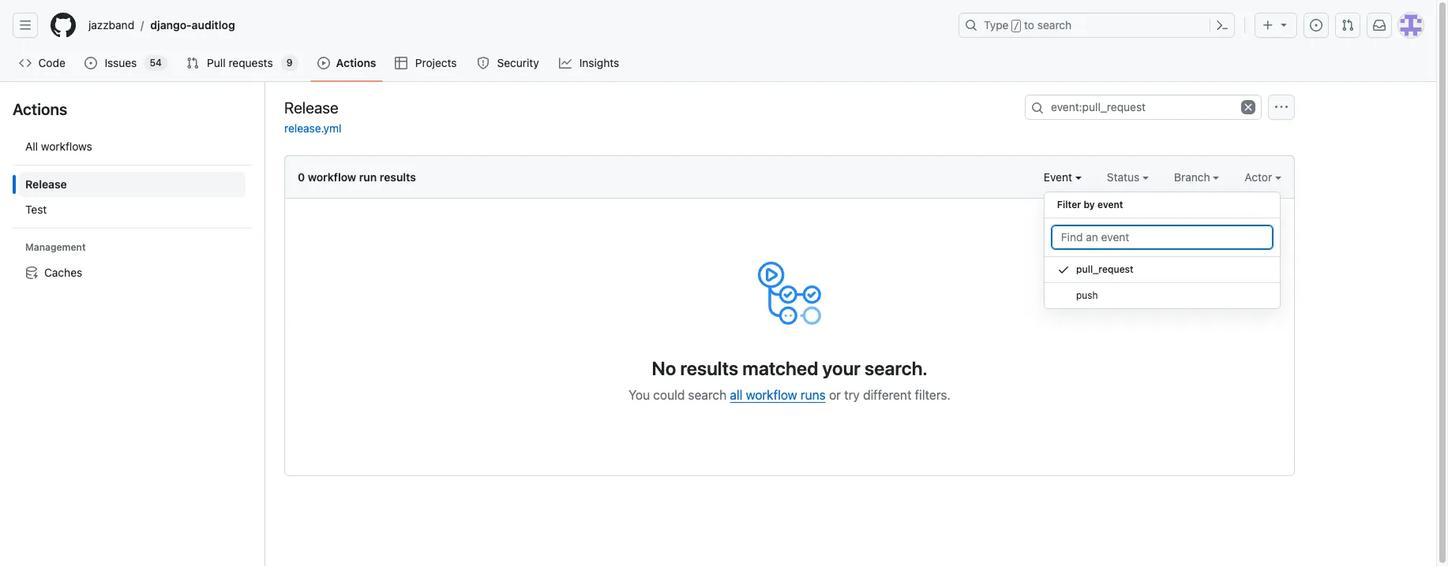 Task type: describe. For each thing, give the bounding box(es) containing it.
shield image
[[477, 57, 490, 69]]

0 vertical spatial workflow
[[308, 171, 356, 184]]

by
[[1084, 199, 1095, 211]]

no
[[652, 358, 676, 380]]

1 horizontal spatial release
[[284, 98, 339, 116]]

issues
[[105, 56, 137, 69]]

pull_request link
[[1045, 257, 1280, 283]]

runs
[[801, 389, 826, 403]]

show workflow options image
[[1275, 101, 1288, 114]]

1 vertical spatial search
[[688, 389, 727, 403]]

menu containing filter by event
[[1044, 186, 1281, 322]]

django-
[[150, 18, 192, 32]]

issue opened image
[[1310, 19, 1323, 32]]

code image
[[19, 57, 32, 69]]

your
[[823, 358, 861, 380]]

code link
[[13, 51, 72, 75]]

jazzband link
[[82, 13, 141, 38]]

1 horizontal spatial workflow
[[746, 389, 797, 403]]

caches link
[[19, 261, 246, 286]]

check image
[[1057, 264, 1070, 276]]

filter
[[1057, 199, 1081, 211]]

test
[[25, 203, 47, 216]]

actor button
[[1245, 169, 1282, 186]]

git pull request image for issue opened icon
[[1342, 19, 1354, 32]]

all workflows link
[[19, 134, 246, 160]]

workflows
[[41, 140, 92, 153]]

requests
[[229, 56, 273, 69]]

pull_request
[[1076, 264, 1134, 276]]

test link
[[19, 197, 246, 223]]

search image
[[1031, 102, 1044, 115]]

plus image
[[1262, 19, 1275, 32]]

actor
[[1245, 171, 1275, 184]]

clear filters image
[[1241, 100, 1256, 115]]

status
[[1107, 171, 1143, 184]]

you could search all workflow runs or try different filters.
[[629, 389, 951, 403]]

type / to search
[[984, 18, 1072, 32]]

0 horizontal spatial actions
[[13, 100, 67, 118]]

different
[[863, 389, 912, 403]]

auditlog
[[192, 18, 235, 32]]

jazzband
[[88, 18, 134, 32]]

security
[[497, 56, 539, 69]]

jazzband / django-auditlog
[[88, 18, 235, 32]]

to
[[1024, 18, 1035, 32]]

insights link
[[553, 51, 627, 75]]

or
[[829, 389, 841, 403]]

table image
[[395, 57, 408, 69]]

graph image
[[559, 57, 572, 69]]

0 vertical spatial actions
[[336, 56, 376, 69]]

0 horizontal spatial results
[[380, 171, 416, 184]]

54
[[150, 57, 162, 69]]

branch
[[1174, 171, 1213, 184]]

event
[[1044, 171, 1075, 184]]

list containing all workflows
[[13, 128, 252, 292]]

matched
[[743, 358, 818, 380]]

all
[[25, 140, 38, 153]]

no results matched your search.
[[652, 358, 928, 380]]

projects link
[[389, 51, 464, 75]]

projects
[[415, 56, 457, 69]]

Find an event text field
[[1051, 225, 1274, 250]]

filters.
[[915, 389, 951, 403]]

command palette image
[[1216, 19, 1229, 32]]

notifications image
[[1373, 19, 1386, 32]]

filter by event
[[1057, 199, 1123, 211]]



Task type: locate. For each thing, give the bounding box(es) containing it.
you
[[629, 389, 650, 403]]

/ left 'to'
[[1014, 21, 1019, 32]]

1 horizontal spatial results
[[680, 358, 738, 380]]

0 vertical spatial list
[[82, 13, 949, 38]]

/ inside jazzband / django-auditlog
[[141, 19, 144, 32]]

security link
[[471, 51, 547, 75]]

1 horizontal spatial search
[[1038, 18, 1072, 32]]

0 workflow run results
[[298, 171, 416, 184]]

homepage image
[[51, 13, 76, 38]]

could
[[653, 389, 685, 403]]

caches
[[44, 266, 82, 280]]

pull
[[207, 56, 226, 69]]

triangle down image
[[1278, 18, 1290, 31]]

0
[[298, 171, 305, 184]]

actions
[[336, 56, 376, 69], [13, 100, 67, 118]]

1 vertical spatial actions
[[13, 100, 67, 118]]

try
[[844, 389, 860, 403]]

list
[[82, 13, 949, 38], [13, 128, 252, 292]]

menu
[[1044, 186, 1281, 322]]

git pull request image left notifications image
[[1342, 19, 1354, 32]]

search
[[1038, 18, 1072, 32], [688, 389, 727, 403]]

0 vertical spatial results
[[380, 171, 416, 184]]

git pull request image for issue opened image
[[186, 57, 199, 69]]

release
[[284, 98, 339, 116], [25, 178, 67, 191]]

workflow right 0
[[308, 171, 356, 184]]

9
[[286, 57, 293, 69]]

actions link
[[311, 51, 383, 75]]

release inside release link
[[25, 178, 67, 191]]

pull requests
[[207, 56, 273, 69]]

/ for jazzband
[[141, 19, 144, 32]]

/ for type
[[1014, 21, 1019, 32]]

all workflows
[[25, 140, 92, 153]]

actions up all
[[13, 100, 67, 118]]

search right 'to'
[[1038, 18, 1072, 32]]

release.yml
[[284, 122, 342, 135]]

play image
[[317, 57, 330, 69]]

release up test
[[25, 178, 67, 191]]

/ left django-
[[141, 19, 144, 32]]

1 horizontal spatial git pull request image
[[1342, 19, 1354, 32]]

search.
[[865, 358, 928, 380]]

github actions image
[[758, 262, 821, 325]]

release link
[[19, 172, 246, 197]]

filter workflows element
[[19, 172, 246, 223]]

workflow down matched
[[746, 389, 797, 403]]

search left 'all' at right
[[688, 389, 727, 403]]

git pull request image
[[1342, 19, 1354, 32], [186, 57, 199, 69]]

status button
[[1107, 169, 1149, 186]]

list containing jazzband
[[82, 13, 949, 38]]

results right the run
[[380, 171, 416, 184]]

push
[[1076, 290, 1098, 302]]

insights
[[579, 56, 619, 69]]

git pull request image left pull
[[186, 57, 199, 69]]

0 horizontal spatial workflow
[[308, 171, 356, 184]]

code
[[38, 56, 65, 69]]

1 vertical spatial results
[[680, 358, 738, 380]]

event button
[[1044, 169, 1082, 186]]

push link
[[1045, 283, 1280, 310]]

results up 'all' at right
[[680, 358, 738, 380]]

0 vertical spatial release
[[284, 98, 339, 116]]

0 vertical spatial git pull request image
[[1342, 19, 1354, 32]]

workflow
[[308, 171, 356, 184], [746, 389, 797, 403]]

event
[[1098, 199, 1123, 211]]

1 horizontal spatial /
[[1014, 21, 1019, 32]]

1 vertical spatial list
[[13, 128, 252, 292]]

/
[[141, 19, 144, 32], [1014, 21, 1019, 32]]

release up release.yml "link"
[[284, 98, 339, 116]]

issue opened image
[[85, 57, 97, 69]]

/ inside the type / to search
[[1014, 21, 1019, 32]]

0 vertical spatial search
[[1038, 18, 1072, 32]]

actions right play icon
[[336, 56, 376, 69]]

0 horizontal spatial search
[[688, 389, 727, 403]]

results
[[380, 171, 416, 184], [680, 358, 738, 380]]

0 horizontal spatial git pull request image
[[186, 57, 199, 69]]

1 vertical spatial git pull request image
[[186, 57, 199, 69]]

release.yml link
[[284, 122, 342, 135]]

type
[[984, 18, 1009, 32]]

1 vertical spatial release
[[25, 178, 67, 191]]

None search field
[[1025, 95, 1262, 120]]

0 horizontal spatial release
[[25, 178, 67, 191]]

1 horizontal spatial actions
[[336, 56, 376, 69]]

django-auditlog link
[[144, 13, 241, 38]]

run
[[359, 171, 377, 184]]

all
[[730, 389, 743, 403]]

0 horizontal spatial /
[[141, 19, 144, 32]]

management
[[25, 242, 86, 253]]

1 vertical spatial workflow
[[746, 389, 797, 403]]

all workflow runs link
[[730, 389, 826, 403]]



Task type: vqa. For each thing, say whether or not it's contained in the screenshot.
No Results Matched Your Search.
yes



